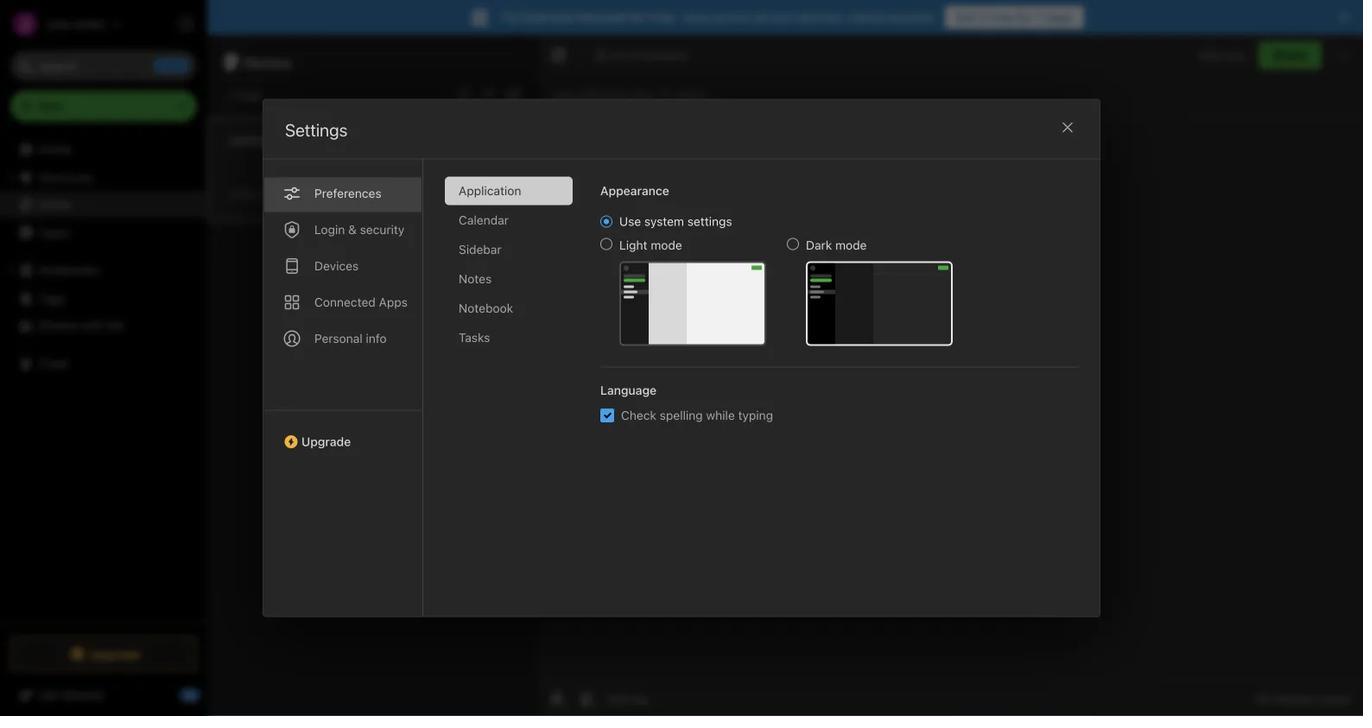 Task type: describe. For each thing, give the bounding box(es) containing it.
note
[[237, 89, 262, 103]]

1
[[228, 89, 234, 103]]

info
[[366, 331, 387, 346]]

trash
[[38, 357, 69, 371]]

apps
[[379, 295, 408, 309]]

you
[[1226, 49, 1245, 62]]

Search text field
[[22, 50, 185, 81]]

preferences
[[315, 186, 382, 201]]

home link
[[0, 136, 207, 163]]

check spelling while typing
[[621, 408, 774, 423]]

1 horizontal spatial personal
[[577, 10, 626, 24]]

Check spelling while typing checkbox
[[601, 409, 614, 423]]

saved
[[1319, 693, 1350, 706]]

typing
[[739, 408, 774, 423]]

a
[[230, 188, 236, 200]]

evernote
[[523, 10, 574, 24]]

upgrade button inside tab list
[[264, 410, 423, 456]]

on
[[616, 88, 630, 102]]

across
[[715, 10, 751, 24]]

your
[[770, 10, 795, 24]]

shortcuts
[[39, 170, 93, 184]]

trash link
[[0, 350, 207, 378]]

calendar
[[459, 213, 509, 227]]

get it free for 7 days button
[[946, 6, 1085, 29]]

notes link
[[0, 191, 207, 219]]

sync
[[684, 10, 711, 24]]

language
[[601, 383, 657, 398]]

0 vertical spatial notes
[[245, 52, 292, 72]]

sidebar
[[459, 242, 502, 257]]

get it free for 7 days
[[956, 10, 1074, 24]]

get
[[956, 10, 977, 24]]

notes inside tab
[[459, 272, 492, 286]]

anytime.
[[890, 10, 937, 24]]

changes
[[1272, 693, 1316, 706]]

all
[[1256, 693, 1269, 706]]

light
[[620, 238, 648, 252]]

minutes
[[259, 188, 298, 200]]

free
[[991, 10, 1014, 24]]

edited
[[577, 88, 613, 102]]

for for free:
[[630, 10, 646, 24]]

expand note image
[[549, 45, 570, 66]]

settings
[[285, 120, 348, 140]]

a few minutes ago
[[230, 188, 319, 200]]

notebook inside button
[[637, 48, 688, 61]]

last
[[551, 88, 574, 102]]

security
[[360, 223, 405, 237]]

me
[[107, 318, 125, 333]]

shared with me
[[38, 318, 125, 333]]

mode for light mode
[[651, 238, 683, 252]]

tree containing home
[[0, 136, 207, 621]]

cancel
[[848, 10, 886, 24]]

tasks inside button
[[38, 225, 69, 240]]

login & security
[[315, 223, 405, 237]]

try
[[501, 10, 520, 24]]

0 horizontal spatial upgrade button
[[10, 637, 197, 672]]

nov
[[633, 88, 655, 102]]

dark
[[806, 238, 832, 252]]

notebook tab
[[445, 294, 573, 323]]

it
[[980, 10, 988, 24]]

tab list for application
[[264, 159, 423, 617]]

0 horizontal spatial personal
[[315, 331, 363, 346]]

shared
[[38, 318, 78, 333]]

first notebook button
[[589, 43, 694, 67]]

for for 7
[[1017, 10, 1034, 24]]

only you
[[1199, 49, 1245, 62]]

spelling
[[660, 408, 703, 423]]

new button
[[10, 91, 197, 122]]



Task type: vqa. For each thing, say whether or not it's contained in the screenshot.
bottommost Nov 20
no



Task type: locate. For each thing, give the bounding box(es) containing it.
notes
[[245, 52, 292, 72], [38, 197, 71, 212], [459, 272, 492, 286]]

note window element
[[537, 35, 1364, 716]]

1 for from the left
[[630, 10, 646, 24]]

option group
[[601, 214, 953, 346]]

1 horizontal spatial upgrade button
[[264, 410, 423, 456]]

tags button
[[0, 284, 207, 312]]

1 vertical spatial notebook
[[459, 301, 514, 315]]

for
[[630, 10, 646, 24], [1017, 10, 1034, 24]]

personal up first
[[577, 10, 626, 24]]

1 horizontal spatial notebook
[[637, 48, 688, 61]]

2 vertical spatial notes
[[459, 272, 492, 286]]

tasks inside tab
[[459, 331, 490, 345]]

notes inside tree
[[38, 197, 71, 212]]

notebook down notes tab
[[459, 301, 514, 315]]

Light mode radio
[[601, 238, 613, 250]]

0 vertical spatial tasks
[[38, 225, 69, 240]]

calendar tab
[[445, 206, 573, 235]]

1 horizontal spatial upgrade
[[302, 435, 351, 449]]

notebook inside tab
[[459, 301, 514, 315]]

2 mode from the left
[[836, 238, 867, 252]]

0 horizontal spatial for
[[630, 10, 646, 24]]

tasks tab
[[445, 324, 573, 352]]

new
[[38, 99, 63, 113]]

0 vertical spatial notebook
[[637, 48, 688, 61]]

for left free:
[[630, 10, 646, 24]]

1 vertical spatial upgrade
[[89, 647, 141, 661]]

only
[[1199, 49, 1223, 62]]

17,
[[659, 88, 673, 102]]

upgrade for upgrade popup button in the tab list
[[302, 435, 351, 449]]

tasks
[[38, 225, 69, 240], [459, 331, 490, 345]]

1 vertical spatial tasks
[[459, 331, 490, 345]]

connected apps
[[315, 295, 408, 309]]

notes up note
[[245, 52, 292, 72]]

2 for from the left
[[1017, 10, 1034, 24]]

0 horizontal spatial tab list
[[264, 159, 423, 617]]

with
[[81, 318, 104, 333]]

first
[[611, 48, 634, 61]]

notebook
[[637, 48, 688, 61], [459, 301, 514, 315]]

0 horizontal spatial tasks
[[38, 225, 69, 240]]

1 vertical spatial personal
[[315, 331, 363, 346]]

personal info
[[315, 331, 387, 346]]

sidebar tab
[[445, 236, 573, 264]]

free:
[[649, 10, 678, 24]]

settings
[[688, 214, 733, 229]]

light mode
[[620, 238, 683, 252]]

share button
[[1259, 41, 1322, 69]]

settings image
[[176, 14, 197, 35]]

add a reminder image
[[547, 689, 568, 710]]

add tag image
[[576, 689, 597, 710]]

notes down shortcuts
[[38, 197, 71, 212]]

while
[[706, 408, 735, 423]]

0 vertical spatial personal
[[577, 10, 626, 24]]

application
[[459, 184, 521, 198]]

0 vertical spatial upgrade
[[302, 435, 351, 449]]

shortcuts button
[[0, 163, 207, 191]]

0 horizontal spatial notebook
[[459, 301, 514, 315]]

ago
[[301, 188, 319, 200]]

share
[[1274, 48, 1308, 62]]

first notebook
[[611, 48, 688, 61]]

tab list for appearance
[[445, 177, 587, 617]]

2023
[[676, 88, 706, 102]]

all changes saved
[[1256, 693, 1350, 706]]

1 horizontal spatial tab list
[[445, 177, 587, 617]]

try evernote personal for free: sync across all your devices. cancel anytime.
[[501, 10, 937, 24]]

personal down connected at the top
[[315, 331, 363, 346]]

notebook down free:
[[637, 48, 688, 61]]

upgrade button
[[264, 410, 423, 456], [10, 637, 197, 672]]

tags
[[39, 291, 65, 305]]

application tab
[[445, 177, 573, 205]]

login
[[315, 223, 345, 237]]

devices
[[315, 259, 359, 273]]

2 horizontal spatial notes
[[459, 272, 492, 286]]

for inside get it free for 7 days button
[[1017, 10, 1034, 24]]

notes down sidebar
[[459, 272, 492, 286]]

&
[[348, 223, 357, 237]]

tasks up notebooks
[[38, 225, 69, 240]]

upgrade inside tab list
[[302, 435, 351, 449]]

use system settings
[[620, 214, 733, 229]]

1 horizontal spatial notes
[[245, 52, 292, 72]]

notebooks link
[[0, 257, 207, 284]]

None search field
[[22, 50, 185, 81]]

expand notebooks image
[[4, 264, 18, 277]]

connected
[[315, 295, 376, 309]]

1 mode from the left
[[651, 238, 683, 252]]

1 horizontal spatial for
[[1017, 10, 1034, 24]]

0 horizontal spatial mode
[[651, 238, 683, 252]]

notebooks
[[39, 263, 99, 277]]

mode right the dark at the right top
[[836, 238, 867, 252]]

0 horizontal spatial upgrade
[[89, 647, 141, 661]]

1 vertical spatial notes
[[38, 197, 71, 212]]

devices.
[[798, 10, 845, 24]]

shared with me link
[[0, 312, 207, 340]]

1 note
[[228, 89, 262, 103]]

Note Editor text field
[[537, 118, 1364, 681]]

tab list
[[264, 159, 423, 617], [445, 177, 587, 617]]

check
[[621, 408, 657, 423]]

close image
[[1058, 117, 1079, 138]]

1 horizontal spatial mode
[[836, 238, 867, 252]]

for left 7
[[1017, 10, 1034, 24]]

upgrade
[[302, 435, 351, 449], [89, 647, 141, 661]]

last edited on nov 17, 2023
[[551, 88, 706, 102]]

0 vertical spatial upgrade button
[[264, 410, 423, 456]]

dark mode
[[806, 238, 867, 252]]

all
[[755, 10, 767, 24]]

home
[[38, 142, 71, 156]]

days
[[1047, 10, 1074, 24]]

system
[[645, 214, 685, 229]]

tasks down notebook tab
[[459, 331, 490, 345]]

1 horizontal spatial tasks
[[459, 331, 490, 345]]

untitled
[[230, 134, 275, 148]]

Dark mode radio
[[787, 238, 799, 250]]

tree
[[0, 136, 207, 621]]

mode down system
[[651, 238, 683, 252]]

upgrade for left upgrade popup button
[[89, 647, 141, 661]]

Use system settings radio
[[601, 216, 613, 228]]

tasks button
[[0, 219, 207, 246]]

1 vertical spatial upgrade button
[[10, 637, 197, 672]]

use
[[620, 214, 641, 229]]

tab list containing application
[[445, 177, 587, 617]]

option group containing use system settings
[[601, 214, 953, 346]]

7
[[1037, 10, 1044, 24]]

notes tab
[[445, 265, 573, 293]]

mode
[[651, 238, 683, 252], [836, 238, 867, 252]]

tab list containing preferences
[[264, 159, 423, 617]]

few
[[239, 188, 256, 200]]

personal
[[577, 10, 626, 24], [315, 331, 363, 346]]

appearance
[[601, 184, 670, 198]]

mode for dark mode
[[836, 238, 867, 252]]

0 horizontal spatial notes
[[38, 197, 71, 212]]



